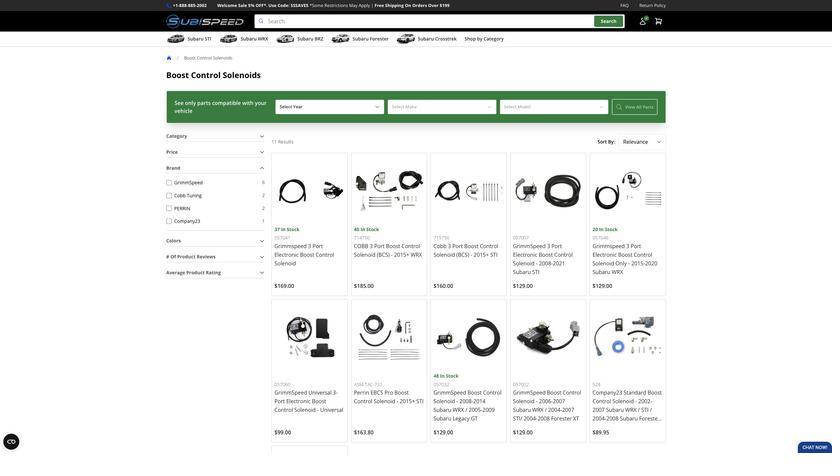 Task type: vqa. For each thing, say whether or not it's contained in the screenshot.


Task type: describe. For each thing, give the bounding box(es) containing it.
subaru crosstrek button
[[397, 33, 457, 46]]

asm-tac-731 perrin ebcs pro boost control solenoid - 2015+ sti
[[354, 381, 424, 405]]

$129.00 for grimmspeed boost control solenoid  - 2008-2014 subaru wrx / 2005-2009 subaru legacy gt
[[434, 429, 453, 436]]

2015+ inside 40 in stock 714750 cobb 3 port boost control solenoid (bcs) - 2015+ wrx
[[394, 251, 409, 258]]

20
[[593, 226, 598, 233]]

tuning
[[187, 192, 202, 199]]

forester inside dropdown button
[[370, 36, 389, 42]]

cobb 3 port boost control solenoid (bcs) - 2015+ sti image
[[434, 156, 504, 226]]

solenoid inside 40 in stock 714750 cobb 3 port boost control solenoid (bcs) - 2015+ wrx
[[354, 251, 376, 258]]

tac-
[[365, 381, 375, 388]]

apply
[[359, 2, 370, 8]]

2015+ inside "cobb 3 port boost control solenoid (bcs) - 2015+ sti"
[[474, 251, 489, 258]]

528 company23 standard boost control solenoid - 2002- 2007 subaru wrx / sti / 2004-2008 subaru forester xt
[[593, 381, 662, 431]]

grimmspeed up cobb tuning
[[174, 179, 203, 186]]

average product rating
[[166, 269, 221, 276]]

wrx inside 057002 grimmspeed boost control solenoid - 2006-2007 subaru wrx / 2004-2007 sti/ 2004-2008 forester xt
[[532, 406, 544, 414]]

restrictions
[[325, 2, 348, 8]]

crosstrek
[[435, 36, 457, 42]]

select... image
[[656, 139, 662, 145]]

control inside 057002 grimmspeed boost control solenoid - 2006-2007 subaru wrx / 2004-2007 sti/ 2004-2008 forester xt
[[563, 389, 581, 397]]

vehicle
[[175, 107, 193, 115]]

wrx inside 48 in stock 057032 grimmspeed boost control solenoid  - 2008-2014 subaru wrx / 2005-2009 subaru legacy gt
[[453, 406, 464, 414]]

sti inside 528 company23 standard boost control solenoid - 2002- 2007 subaru wrx / sti / 2004-2008 subaru forester xt
[[641, 406, 649, 414]]

subaru sti button
[[166, 33, 211, 46]]

compatible
[[212, 99, 241, 107]]

brand
[[166, 165, 180, 171]]

subaru inside the grimmspeed 3 port electronic boost control solenoid - 2008-2021 subaru sti
[[513, 268, 531, 276]]

- inside "cobb 3 port boost control solenoid (bcs) - 2015+ sti"
[[471, 251, 472, 258]]

standard
[[624, 389, 646, 397]]

$129.00 for grimmspeed 3 port electronic boost control solenoid only - 2015-2020 subaru wrx
[[593, 282, 612, 290]]

1 vertical spatial solenoids
[[223, 69, 261, 80]]

3-
[[333, 389, 338, 397]]

2014
[[473, 398, 486, 405]]

a subaru sti thumbnail image image
[[166, 34, 185, 44]]

company23 standard boost control solenoid - 2002-2007 subaru wrx / sti / 2004-2008 subaru forester xt image
[[593, 302, 663, 373]]

grimmspeed 3 port electronic boost control solenoid only - 2015-2020 subaru wrx image
[[593, 156, 663, 226]]

select year image
[[375, 104, 380, 110]]

731
[[375, 381, 383, 388]]

use
[[269, 2, 277, 8]]

Select Year button
[[275, 100, 384, 114]]

brand button
[[166, 163, 265, 173]]

+1-888-885-2002 link
[[173, 2, 207, 9]]

subaru inside 057002 grimmspeed boost control solenoid - 2006-2007 subaru wrx / 2004-2007 sti/ 2004-2008 forester xt
[[513, 406, 531, 414]]

*some restrictions may apply | free shipping on orders over $199
[[310, 2, 450, 8]]

electronic inside 20 in stock 057046 grimmspeed 3 port electronic boost control solenoid only - 2015-2020 subaru wrx
[[593, 251, 617, 258]]

welcome
[[217, 2, 237, 8]]

results
[[278, 139, 294, 145]]

2002-
[[638, 398, 652, 405]]

$169.00
[[275, 282, 294, 290]]

wrx inside subaru wrx "dropdown button"
[[258, 36, 268, 42]]

in for grimmspeed boost control solenoid  - 2008-2014 subaru wrx / 2005-2009 subaru legacy gt
[[440, 373, 445, 379]]

legacy
[[453, 415, 470, 422]]

solenoid inside 057060 grimmspeed universal 3- port electronic boost control solenoid - universal
[[294, 406, 316, 414]]

control inside 20 in stock 057046 grimmspeed 3 port electronic boost control solenoid only - 2015-2020 subaru wrx
[[634, 251, 652, 258]]

boost inside 20 in stock 057046 grimmspeed 3 port electronic boost control solenoid only - 2015-2020 subaru wrx
[[618, 251, 633, 258]]

cobb for cobb tuning
[[174, 192, 186, 199]]

- inside 40 in stock 714750 cobb 3 port boost control solenoid (bcs) - 2015+ wrx
[[391, 251, 393, 258]]

- inside 48 in stock 057032 grimmspeed boost control solenoid  - 2008-2014 subaru wrx / 2005-2009 subaru legacy gt
[[457, 398, 458, 405]]

2 for perrin
[[262, 205, 265, 211]]

boost inside "cobb 3 port boost control solenoid (bcs) - 2015+ sti"
[[464, 243, 479, 250]]

with
[[242, 99, 254, 107]]

#
[[166, 254, 169, 260]]

Company23 button
[[166, 219, 172, 224]]

average product rating button
[[166, 268, 265, 278]]

2008 for subaru
[[607, 415, 619, 422]]

$185.00
[[354, 282, 374, 290]]

- inside asm-tac-731 perrin ebcs pro boost control solenoid - 2015+ sti
[[397, 398, 398, 405]]

see only parts compatible with your vehicle
[[175, 99, 267, 115]]

select make image
[[487, 104, 492, 110]]

shop by category
[[465, 36, 504, 42]]

subaru brz
[[297, 36, 323, 42]]

11
[[272, 139, 277, 145]]

+1-
[[173, 2, 179, 8]]

product inside 'dropdown button'
[[186, 269, 205, 276]]

average
[[166, 269, 185, 276]]

free
[[375, 2, 384, 8]]

code:
[[278, 2, 290, 8]]

sti/
[[513, 415, 522, 422]]

may
[[349, 2, 358, 8]]

grimmspeed boost control solenoid - 2006-2007 subaru wrx / 2004-2007 sti/ 2004-2008 forester xt image
[[513, 302, 583, 373]]

port inside "cobb 3 port boost control solenoid (bcs) - 2015+ sti"
[[452, 243, 463, 250]]

see
[[175, 99, 184, 107]]

sti inside subaru sti dropdown button
[[205, 36, 211, 42]]

boost inside the grimmspeed 3 port electronic boost control solenoid - 2008-2021 subaru sti
[[539, 251, 553, 258]]

parts
[[197, 99, 211, 107]]

grimmspeed 3 port electronic boost control solenoid - 2008-2021 subaru sti image
[[513, 156, 583, 226]]

# of product reviews button
[[166, 252, 265, 262]]

sort
[[598, 139, 607, 145]]

subaru brz button
[[276, 33, 323, 46]]

in for grimmspeed 3 port electronic boost control solenoid
[[281, 226, 286, 233]]

057041
[[275, 235, 290, 241]]

stock for cobb 3 port boost control solenoid (bcs) - 2015+ wrx
[[366, 226, 379, 233]]

grimmspeed inside the grimmspeed 3 port electronic boost control solenoid - 2008-2021 subaru sti
[[513, 243, 546, 250]]

boost inside 40 in stock 714750 cobb 3 port boost control solenoid (bcs) - 2015+ wrx
[[386, 243, 400, 250]]

- inside 528 company23 standard boost control solenoid - 2002- 2007 subaru wrx / sti / 2004-2008 subaru forester xt
[[635, 398, 637, 405]]

company23 inside 528 company23 standard boost control solenoid - 2002- 2007 subaru wrx / sti / 2004-2008 subaru forester xt
[[593, 389, 622, 397]]

057060 grimmspeed universal 3- port electronic boost control solenoid - universal
[[275, 381, 343, 414]]

return policy link
[[640, 2, 666, 9]]

(bcs) inside "cobb 3 port boost control solenoid (bcs) - 2015+ sti"
[[457, 251, 469, 258]]

solenoid inside 48 in stock 057032 grimmspeed boost control solenoid  - 2008-2014 subaru wrx / 2005-2009 subaru legacy gt
[[434, 398, 455, 405]]

price
[[166, 149, 178, 155]]

off*.
[[256, 2, 267, 8]]

2015+ inside asm-tac-731 perrin ebcs pro boost control solenoid - 2015+ sti
[[400, 398, 415, 405]]

home image
[[166, 55, 172, 61]]

2007 inside 528 company23 standard boost control solenoid - 2002- 2007 subaru wrx / sti / 2004-2008 subaru forester xt
[[593, 406, 605, 414]]

ebcs
[[371, 389, 383, 397]]

48 in stock 057032 grimmspeed boost control solenoid  - 2008-2014 subaru wrx / 2005-2009 subaru legacy gt
[[434, 373, 502, 422]]

perrin
[[354, 389, 369, 397]]

11 results
[[272, 139, 294, 145]]

search button
[[594, 16, 623, 27]]

2008- inside the grimmspeed 3 port electronic boost control solenoid - 2008-2021 subaru sti
[[539, 260, 553, 267]]

1 horizontal spatial 2004-
[[548, 406, 562, 414]]

3 for cobb 3 port boost control solenoid (bcs) - 2015+ wrx
[[370, 243, 373, 250]]

057032
[[434, 381, 450, 388]]

(bcs) inside 40 in stock 714750 cobb 3 port boost control solenoid (bcs) - 2015+ wrx
[[377, 251, 390, 258]]

return policy
[[640, 2, 666, 8]]

0 vertical spatial company23
[[174, 218, 200, 224]]

control inside the grimmspeed 3 port electronic boost control solenoid - 2008-2021 subaru sti
[[554, 251, 573, 258]]

subaru wrx button
[[219, 33, 268, 46]]

sort by:
[[598, 139, 615, 145]]

port inside 057060 grimmspeed universal 3- port electronic boost control solenoid - universal
[[275, 398, 285, 405]]

714750
[[354, 235, 370, 241]]

category
[[166, 133, 187, 139]]

select model image
[[599, 104, 605, 110]]

Select Model button
[[500, 100, 609, 114]]

solenoid inside asm-tac-731 perrin ebcs pro boost control solenoid - 2015+ sti
[[374, 398, 395, 405]]

boost inside asm-tac-731 perrin ebcs pro boost control solenoid - 2015+ sti
[[395, 389, 409, 397]]

boost control solenoids link
[[184, 55, 238, 61]]

in for grimmspeed 3 port electronic boost control solenoid only - 2015-2020 subaru wrx
[[599, 226, 604, 233]]

port inside 40 in stock 714750 cobb 3 port boost control solenoid (bcs) - 2015+ wrx
[[374, 243, 385, 250]]

GrimmSpeed button
[[166, 180, 172, 185]]

perrin
[[174, 205, 190, 211]]

cobb
[[354, 243, 368, 250]]

Cobb Tuning button
[[166, 193, 172, 198]]

subaru sti
[[188, 36, 211, 42]]

category
[[484, 36, 504, 42]]

2006-
[[539, 398, 553, 405]]

of
[[170, 254, 176, 260]]

057060
[[275, 381, 290, 388]]

wrx inside 528 company23 standard boost control solenoid - 2002- 2007 subaru wrx / sti / 2004-2008 subaru forester xt
[[625, 406, 637, 414]]

brz
[[315, 36, 323, 42]]

- inside 057002 grimmspeed boost control solenoid - 2006-2007 subaru wrx / 2004-2007 sti/ 2004-2008 forester xt
[[536, 398, 538, 405]]

subaru inside 'dropdown button'
[[418, 36, 434, 42]]

port inside 20 in stock 057046 grimmspeed 3 port electronic boost control solenoid only - 2015-2020 subaru wrx
[[631, 243, 641, 250]]

2002
[[197, 2, 207, 8]]



Task type: locate. For each thing, give the bounding box(es) containing it.
# of product reviews
[[166, 254, 216, 260]]

sssave5
[[291, 2, 309, 8]]

electronic
[[275, 251, 299, 258], [513, 251, 537, 258], [593, 251, 617, 258], [286, 398, 311, 405]]

- inside 057060 grimmspeed universal 3- port electronic boost control solenoid - universal
[[317, 406, 319, 414]]

1 2 from the top
[[262, 192, 265, 198]]

grimmspeed down 057002
[[513, 389, 546, 397]]

057002 grimmspeed boost control solenoid - 2006-2007 subaru wrx / 2004-2007 sti/ 2004-2008 forester xt
[[513, 381, 581, 422]]

3 for grimmspeed 3 port electronic boost control solenoid only - 2015-2020 subaru wrx
[[626, 243, 629, 250]]

price button
[[166, 147, 265, 157]]

sti inside "cobb 3 port boost control solenoid (bcs) - 2015+ sti"
[[490, 251, 498, 258]]

boost inside 057060 grimmspeed universal 3- port electronic boost control solenoid - universal
[[312, 398, 326, 405]]

faq link
[[621, 2, 629, 9]]

control inside 37 in stock 057041 grimmspeed 3 port electronic boost control solenoid
[[316, 251, 334, 258]]

0 horizontal spatial grimmspeed
[[275, 243, 307, 250]]

grimmspeed universal 3-port electronic boost control solenoid - universal image
[[275, 302, 345, 373]]

1 horizontal spatial forester
[[551, 415, 572, 422]]

37
[[275, 226, 280, 233]]

by
[[477, 36, 483, 42]]

0 horizontal spatial xt
[[573, 415, 579, 422]]

1 horizontal spatial 2008-
[[539, 260, 553, 267]]

+1-888-885-2002
[[173, 2, 207, 8]]

product down # of product reviews
[[186, 269, 205, 276]]

reviews
[[197, 254, 216, 260]]

0 vertical spatial universal
[[309, 389, 332, 397]]

control inside asm-tac-731 perrin ebcs pro boost control solenoid - 2015+ sti
[[354, 398, 372, 405]]

company23 down 528 on the bottom right of the page
[[593, 389, 622, 397]]

welcome sale 5% off*. use code: sssave5
[[217, 2, 309, 8]]

boost control solenoids down boost control solenoids link
[[166, 69, 261, 80]]

2004- for 2007
[[593, 415, 607, 422]]

cobb down 715750
[[434, 243, 447, 250]]

057002
[[513, 381, 529, 388]]

0 horizontal spatial 2008
[[538, 415, 550, 422]]

1 horizontal spatial cobb
[[434, 243, 447, 250]]

2007
[[553, 398, 565, 405], [562, 406, 574, 414], [593, 406, 605, 414]]

$89.95
[[593, 429, 609, 436]]

5 3 from the left
[[626, 243, 629, 250]]

2008
[[538, 415, 550, 422], [607, 415, 619, 422]]

subaru crosstrek
[[418, 36, 457, 42]]

control inside 48 in stock 057032 grimmspeed boost control solenoid  - 2008-2014 subaru wrx / 2005-2009 subaru legacy gt
[[483, 389, 502, 397]]

1 horizontal spatial (bcs)
[[457, 251, 469, 258]]

1 3 from the left
[[308, 243, 311, 250]]

shop
[[465, 36, 476, 42]]

- inside 20 in stock 057046 grimmspeed 3 port electronic boost control solenoid only - 2015-2020 subaru wrx
[[628, 260, 630, 267]]

grimmspeed for grimmspeed 3 port electronic boost control solenoid only - 2015-2020 subaru wrx
[[593, 243, 625, 250]]

electronic down 057046
[[593, 251, 617, 258]]

boost
[[184, 55, 196, 61], [166, 69, 189, 80], [386, 243, 400, 250], [464, 243, 479, 250], [300, 251, 314, 258], [539, 251, 553, 258], [618, 251, 633, 258], [395, 389, 409, 397], [468, 389, 482, 397], [547, 389, 561, 397], [648, 389, 662, 397], [312, 398, 326, 405]]

888-
[[179, 2, 188, 8]]

$160.00
[[434, 282, 453, 290]]

button image
[[639, 17, 647, 25]]

orders
[[412, 2, 427, 8]]

Select... button
[[619, 134, 666, 150]]

2005-
[[469, 406, 483, 414]]

0 horizontal spatial forester
[[370, 36, 389, 42]]

6
[[262, 179, 265, 186]]

1 vertical spatial 2
[[262, 205, 265, 211]]

asm-
[[354, 381, 365, 388]]

1 vertical spatial cobb
[[434, 243, 447, 250]]

xt inside 057002 grimmspeed boost control solenoid - 2006-2007 subaru wrx / 2004-2007 sti/ 2004-2008 forester xt
[[573, 415, 579, 422]]

solenoid inside 057002 grimmspeed boost control solenoid - 2006-2007 subaru wrx / 2004-2007 sti/ 2004-2008 forester xt
[[513, 398, 535, 405]]

policy
[[654, 2, 666, 8]]

solenoid inside 37 in stock 057041 grimmspeed 3 port electronic boost control solenoid
[[275, 260, 296, 267]]

grimmspeed down 057032
[[434, 389, 466, 397]]

2004- down the 2006-
[[548, 406, 562, 414]]

3 inside the grimmspeed 3 port electronic boost control solenoid - 2008-2021 subaru sti
[[547, 243, 550, 250]]

in
[[281, 226, 286, 233], [361, 226, 365, 233], [599, 226, 604, 233], [440, 373, 445, 379]]

2009
[[483, 406, 495, 414]]

cobb right cobb tuning button
[[174, 192, 186, 199]]

grimmspeed 3 port electronic boost control solenoid image
[[275, 156, 345, 226]]

2008-
[[539, 260, 553, 267], [460, 398, 473, 405]]

1 (bcs) from the left
[[377, 251, 390, 258]]

2 up the 1
[[262, 205, 265, 211]]

0 vertical spatial 2
[[262, 192, 265, 198]]

$99.00
[[275, 429, 291, 436]]

grimmspeed down 057060
[[275, 389, 307, 397]]

electronic inside 37 in stock 057041 grimmspeed 3 port electronic boost control solenoid
[[275, 251, 299, 258]]

electronic down 057041
[[275, 251, 299, 258]]

search
[[601, 18, 617, 24]]

1 vertical spatial boost control solenoids
[[166, 69, 261, 80]]

1 horizontal spatial grimmspeed
[[593, 243, 625, 250]]

3 for grimmspeed 3 port electronic boost control solenoid
[[308, 243, 311, 250]]

2020
[[645, 260, 658, 267]]

universal left the "3-"
[[309, 389, 332, 397]]

in right 37
[[281, 226, 286, 233]]

boost inside 37 in stock 057041 grimmspeed 3 port electronic boost control solenoid
[[300, 251, 314, 258]]

electronic inside the grimmspeed 3 port electronic boost control solenoid - 2008-2021 subaru sti
[[513, 251, 537, 258]]

faq
[[621, 2, 629, 8]]

in right 48
[[440, 373, 445, 379]]

1 vertical spatial universal
[[320, 406, 343, 414]]

cobb for cobb 3 port boost control solenoid (bcs) - 2015+ sti
[[434, 243, 447, 250]]

category button
[[166, 131, 265, 141]]

2015-
[[631, 260, 645, 267]]

2 for cobb tuning
[[262, 192, 265, 198]]

stock inside 48 in stock 057032 grimmspeed boost control solenoid  - 2008-2014 subaru wrx / 2005-2009 subaru legacy gt
[[446, 373, 459, 379]]

0 horizontal spatial 2004-
[[524, 415, 538, 422]]

search input field
[[254, 14, 625, 28]]

2004- right sti/
[[524, 415, 538, 422]]

solenoids up with
[[223, 69, 261, 80]]

3
[[308, 243, 311, 250], [370, 243, 373, 250], [448, 243, 451, 250], [547, 243, 550, 250], [626, 243, 629, 250]]

boost control solenoids down subaru sti
[[184, 55, 232, 61]]

in inside 40 in stock 714750 cobb 3 port boost control solenoid (bcs) - 2015+ wrx
[[361, 226, 365, 233]]

rating
[[206, 269, 221, 276]]

subispeed logo image
[[166, 14, 244, 28]]

cobb 3 port boost control solenoid (bcs) - 2015+ wrx image
[[354, 156, 424, 226]]

grimmspeed boost control solenoid  - 2008-2014 subaru wrx / 2005-2009 subaru legacy gt image
[[434, 302, 504, 373]]

40
[[354, 226, 359, 233]]

forester left a subaru crosstrek thumbnail image
[[370, 36, 389, 42]]

grimmspeed inside 057060 grimmspeed universal 3- port electronic boost control solenoid - universal
[[275, 389, 307, 397]]

stock up 057046
[[605, 226, 618, 233]]

3 inside 40 in stock 714750 cobb 3 port boost control solenoid (bcs) - 2015+ wrx
[[370, 243, 373, 250]]

subaru
[[188, 36, 204, 42], [241, 36, 257, 42], [297, 36, 314, 42], [353, 36, 369, 42], [418, 36, 434, 42], [513, 268, 531, 276], [593, 268, 611, 276], [434, 406, 451, 414], [513, 406, 531, 414], [606, 406, 624, 414], [434, 415, 451, 422], [620, 415, 638, 422]]

2004- for subaru
[[524, 415, 538, 422]]

1 horizontal spatial xt
[[593, 424, 599, 431]]

0 vertical spatial cobb
[[174, 192, 186, 199]]

2004-
[[548, 406, 562, 414], [524, 415, 538, 422], [593, 415, 607, 422]]

3 inside 20 in stock 057046 grimmspeed 3 port electronic boost control solenoid only - 2015-2020 subaru wrx
[[626, 243, 629, 250]]

stock up the 714750
[[366, 226, 379, 233]]

wrx
[[258, 36, 268, 42], [411, 251, 422, 258], [612, 268, 623, 276], [453, 406, 464, 414], [532, 406, 544, 414], [625, 406, 637, 414]]

0 vertical spatial boost control solenoids
[[184, 55, 232, 61]]

company23 down perrin
[[174, 218, 200, 224]]

boost inside 528 company23 standard boost control solenoid - 2002- 2007 subaru wrx / sti / 2004-2008 subaru forester xt
[[648, 389, 662, 397]]

2 horizontal spatial 2004-
[[593, 415, 607, 422]]

solenoids down a subaru wrx thumbnail image in the left of the page
[[213, 55, 232, 61]]

2 (bcs) from the left
[[457, 251, 469, 258]]

2008 down the 2006-
[[538, 415, 550, 422]]

3 3 from the left
[[448, 243, 451, 250]]

stock for grimmspeed 3 port electronic boost control solenoid
[[287, 226, 300, 233]]

2 down 6
[[262, 192, 265, 198]]

boost control solenoids
[[184, 55, 232, 61], [166, 69, 261, 80]]

in inside 48 in stock 057032 grimmspeed boost control solenoid  - 2008-2014 subaru wrx / 2005-2009 subaru legacy gt
[[440, 373, 445, 379]]

solenoid inside the grimmspeed 3 port electronic boost control solenoid - 2008-2021 subaru sti
[[513, 260, 535, 267]]

wrx inside 20 in stock 057046 grimmspeed 3 port electronic boost control solenoid only - 2015-2020 subaru wrx
[[612, 268, 623, 276]]

in right 20
[[599, 226, 604, 233]]

0 horizontal spatial (bcs)
[[377, 251, 390, 258]]

solenoid inside 528 company23 standard boost control solenoid - 2002- 2007 subaru wrx / sti / 2004-2008 subaru forester xt
[[613, 398, 634, 405]]

1 vertical spatial product
[[186, 269, 205, 276]]

forester down the 2006-
[[551, 415, 572, 422]]

control inside 528 company23 standard boost control solenoid - 2002- 2007 subaru wrx / sti / 2004-2008 subaru forester xt
[[593, 398, 611, 405]]

a subaru brz thumbnail image image
[[276, 34, 295, 44]]

grimmspeed inside 057002 grimmspeed boost control solenoid - 2006-2007 subaru wrx / 2004-2007 sti/ 2004-2008 forester xt
[[513, 389, 546, 397]]

solenoids
[[213, 55, 232, 61], [223, 69, 261, 80]]

0 vertical spatial xt
[[573, 415, 579, 422]]

in right 40
[[361, 226, 365, 233]]

forester inside 528 company23 standard boost control solenoid - 2002- 2007 subaru wrx / sti / 2004-2008 subaru forester xt
[[639, 415, 660, 422]]

1 horizontal spatial 2008
[[607, 415, 619, 422]]

stock inside 37 in stock 057041 grimmspeed 3 port electronic boost control solenoid
[[287, 226, 300, 233]]

shipping
[[385, 2, 404, 8]]

0 horizontal spatial company23
[[174, 218, 200, 224]]

0 vertical spatial product
[[177, 254, 196, 260]]

a subaru crosstrek thumbnail image image
[[397, 34, 415, 44]]

- inside the grimmspeed 3 port electronic boost control solenoid - 2008-2021 subaru sti
[[536, 260, 538, 267]]

boost inside 48 in stock 057032 grimmspeed boost control solenoid  - 2008-2014 subaru wrx / 2005-2009 subaru legacy gt
[[468, 389, 482, 397]]

*some
[[310, 2, 323, 8]]

1 2008 from the left
[[538, 415, 550, 422]]

PERRIN button
[[166, 206, 172, 211]]

grimmspeed for grimmspeed 3 port electronic boost control solenoid
[[275, 243, 307, 250]]

/
[[177, 54, 179, 62], [465, 406, 467, 414], [545, 406, 547, 414], [638, 406, 640, 414], [650, 406, 652, 414]]

only
[[616, 260, 627, 267]]

/ inside 48 in stock 057032 grimmspeed boost control solenoid  - 2008-2014 subaru wrx / 2005-2009 subaru legacy gt
[[465, 406, 467, 414]]

xt inside 528 company23 standard boost control solenoid - 2002- 2007 subaru wrx / sti / 2004-2008 subaru forester xt
[[593, 424, 599, 431]]

$199
[[440, 2, 450, 8]]

a subaru forester thumbnail image image
[[331, 34, 350, 44]]

grimmspeed inside 48 in stock 057032 grimmspeed boost control solenoid  - 2008-2014 subaru wrx / 2005-2009 subaru legacy gt
[[434, 389, 466, 397]]

control inside "cobb 3 port boost control solenoid (bcs) - 2015+ sti"
[[480, 243, 498, 250]]

2008 inside 528 company23 standard boost control solenoid - 2002- 2007 subaru wrx / sti / 2004-2008 subaru forester xt
[[607, 415, 619, 422]]

subaru inside 20 in stock 057046 grimmspeed 3 port electronic boost control solenoid only - 2015-2020 subaru wrx
[[593, 268, 611, 276]]

wrx inside 40 in stock 714750 cobb 3 port boost control solenoid (bcs) - 2015+ wrx
[[411, 251, 422, 258]]

in for cobb 3 port boost control solenoid (bcs) - 2015+ wrx
[[361, 226, 365, 233]]

2008 up $89.95
[[607, 415, 619, 422]]

0 vertical spatial 2008-
[[539, 260, 553, 267]]

on
[[405, 2, 411, 8]]

0 horizontal spatial cobb
[[174, 192, 186, 199]]

0 horizontal spatial 2008-
[[460, 398, 473, 405]]

electronic inside 057060 grimmspeed universal 3- port electronic boost control solenoid - universal
[[286, 398, 311, 405]]

cobb inside "cobb 3 port boost control solenoid (bcs) - 2015+ sti"
[[434, 243, 447, 250]]

stock for grimmspeed 3 port electronic boost control solenoid only - 2015-2020 subaru wrx
[[605, 226, 618, 233]]

stock
[[287, 226, 300, 233], [366, 226, 379, 233], [605, 226, 618, 233], [446, 373, 459, 379]]

product inside dropdown button
[[177, 254, 196, 260]]

in inside 20 in stock 057046 grimmspeed 3 port electronic boost control solenoid only - 2015-2020 subaru wrx
[[599, 226, 604, 233]]

1 vertical spatial 2008-
[[460, 398, 473, 405]]

20 in stock 057046 grimmspeed 3 port electronic boost control solenoid only - 2015-2020 subaru wrx
[[593, 226, 658, 276]]

solenoid inside 20 in stock 057046 grimmspeed 3 port electronic boost control solenoid only - 2015-2020 subaru wrx
[[593, 260, 614, 267]]

2 3 from the left
[[370, 243, 373, 250]]

528
[[593, 381, 601, 388]]

control inside 40 in stock 714750 cobb 3 port boost control solenoid (bcs) - 2015+ wrx
[[402, 243, 420, 250]]

Select Make button
[[388, 100, 497, 114]]

grimmspeed down 057041
[[275, 243, 307, 250]]

pro
[[385, 389, 393, 397]]

stock inside 20 in stock 057046 grimmspeed 3 port electronic boost control solenoid only - 2015-2020 subaru wrx
[[605, 226, 618, 233]]

subaru forester button
[[331, 33, 389, 46]]

stock inside 40 in stock 714750 cobb 3 port boost control solenoid (bcs) - 2015+ wrx
[[366, 226, 379, 233]]

057046
[[593, 235, 609, 241]]

$129.00
[[513, 282, 533, 290], [593, 282, 612, 290], [434, 429, 453, 436], [513, 429, 533, 436]]

grimmspeed inside 20 in stock 057046 grimmspeed 3 port electronic boost control solenoid only - 2015-2020 subaru wrx
[[593, 243, 625, 250]]

1 horizontal spatial company23
[[593, 389, 622, 397]]

885-
[[188, 2, 197, 8]]

2004- inside 528 company23 standard boost control solenoid - 2002- 2007 subaru wrx / sti / 2004-2008 subaru forester xt
[[593, 415, 607, 422]]

electronic down 057060
[[286, 398, 311, 405]]

grimmspeed down 057007
[[513, 243, 546, 250]]

forester down 2002-
[[639, 415, 660, 422]]

2 2008 from the left
[[607, 415, 619, 422]]

port inside the grimmspeed 3 port electronic boost control solenoid - 2008-2021 subaru sti
[[552, 243, 562, 250]]

48
[[434, 373, 439, 379]]

sti
[[205, 36, 211, 42], [490, 251, 498, 258], [532, 268, 540, 276], [416, 398, 424, 405], [641, 406, 649, 414]]

0 vertical spatial solenoids
[[213, 55, 232, 61]]

grimmspeed down 057046
[[593, 243, 625, 250]]

4 3 from the left
[[547, 243, 550, 250]]

stock up 057041
[[287, 226, 300, 233]]

$129.00 for grimmspeed 3 port electronic boost control solenoid - 2008-2021 subaru sti
[[513, 282, 533, 290]]

1 vertical spatial company23
[[593, 389, 622, 397]]

electronic down 057007
[[513, 251, 537, 258]]

solenoid inside "cobb 3 port boost control solenoid (bcs) - 2015+ sti"
[[434, 251, 455, 258]]

solenoid
[[354, 251, 376, 258], [434, 251, 455, 258], [275, 260, 296, 267], [513, 260, 535, 267], [593, 260, 614, 267], [374, 398, 395, 405], [434, 398, 455, 405], [513, 398, 535, 405], [613, 398, 634, 405], [294, 406, 316, 414]]

boost inside 057002 grimmspeed boost control solenoid - 2006-2007 subaru wrx / 2004-2007 sti/ 2004-2008 forester xt
[[547, 389, 561, 397]]

2 horizontal spatial forester
[[639, 415, 660, 422]]

perrin ebcs pro boost control solenoid - 2015+ sti image
[[354, 302, 424, 373]]

3 inside "cobb 3 port boost control solenoid (bcs) - 2015+ sti"
[[448, 243, 451, 250]]

subaru forester
[[353, 36, 389, 42]]

2008- inside 48 in stock 057032 grimmspeed boost control solenoid  - 2008-2014 subaru wrx / 2005-2009 subaru legacy gt
[[460, 398, 473, 405]]

forester inside 057002 grimmspeed boost control solenoid - 2006-2007 subaru wrx / 2004-2007 sti/ 2004-2008 forester xt
[[551, 415, 572, 422]]

company23
[[174, 218, 200, 224], [593, 389, 622, 397]]

/ inside 057002 grimmspeed boost control solenoid - 2006-2007 subaru wrx / 2004-2007 sti/ 2004-2008 forester xt
[[545, 406, 547, 414]]

|
[[371, 2, 374, 8]]

sti inside the grimmspeed 3 port electronic boost control solenoid - 2008-2021 subaru sti
[[532, 268, 540, 276]]

colors button
[[166, 236, 265, 246]]

2008 inside 057002 grimmspeed boost control solenoid - 2006-2007 subaru wrx / 2004-2007 sti/ 2004-2008 forester xt
[[538, 415, 550, 422]]

stock up 057032
[[446, 373, 459, 379]]

stock for grimmspeed boost control solenoid  - 2008-2014 subaru wrx / 2005-2009 subaru legacy gt
[[446, 373, 459, 379]]

2004- up $89.95
[[593, 415, 607, 422]]

grimmspeed inside 37 in stock 057041 grimmspeed 3 port electronic boost control solenoid
[[275, 243, 307, 250]]

1 vertical spatial xt
[[593, 424, 599, 431]]

2 grimmspeed from the left
[[593, 243, 625, 250]]

cobb tuning
[[174, 192, 202, 199]]

a subaru wrx thumbnail image image
[[219, 34, 238, 44]]

40 in stock 714750 cobb 3 port boost control solenoid (bcs) - 2015+ wrx
[[354, 226, 422, 258]]

1 grimmspeed from the left
[[275, 243, 307, 250]]

2008 for wrx
[[538, 415, 550, 422]]

open widget image
[[3, 434, 19, 450]]

in inside 37 in stock 057041 grimmspeed 3 port electronic boost control solenoid
[[281, 226, 286, 233]]

control inside 057060 grimmspeed universal 3- port electronic boost control solenoid - universal
[[275, 406, 293, 414]]

sti inside asm-tac-731 perrin ebcs pro boost control solenoid - 2015+ sti
[[416, 398, 424, 405]]

control
[[197, 55, 212, 61], [191, 69, 221, 80], [402, 243, 420, 250], [480, 243, 498, 250], [316, 251, 334, 258], [554, 251, 573, 258], [634, 251, 652, 258], [483, 389, 502, 397], [563, 389, 581, 397], [354, 398, 372, 405], [593, 398, 611, 405], [275, 406, 293, 414]]

universal down the "3-"
[[320, 406, 343, 414]]

2 2 from the top
[[262, 205, 265, 211]]

port inside 37 in stock 057041 grimmspeed 3 port electronic boost control solenoid
[[313, 243, 323, 250]]

3 inside 37 in stock 057041 grimmspeed 3 port electronic boost control solenoid
[[308, 243, 311, 250]]

$129.00 for grimmspeed boost control solenoid - 2006-2007 subaru wrx / 2004-2007 sti/ 2004-2008 forester xt
[[513, 429, 533, 436]]

product right of
[[177, 254, 196, 260]]



